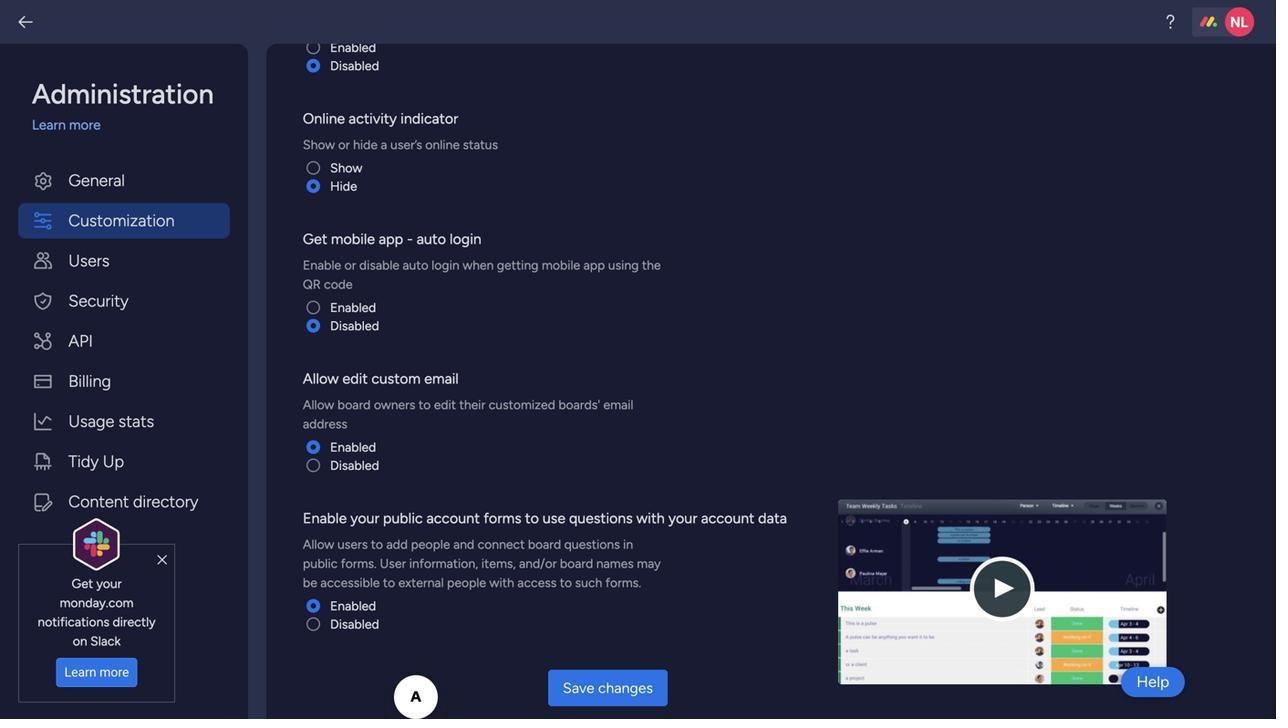 Task type: describe. For each thing, give the bounding box(es) containing it.
and/or
[[519, 556, 557, 571]]

users button
[[18, 243, 230, 279]]

address
[[303, 416, 348, 432]]

directly
[[113, 614, 156, 630]]

tidy
[[68, 452, 99, 471]]

0 horizontal spatial edit
[[343, 370, 368, 387]]

0 horizontal spatial app
[[379, 230, 403, 248]]

show for show or hide a user's online status
[[303, 137, 335, 152]]

your for get your monday.com notifications directly on slack
[[96, 576, 122, 591]]

mobile inside enable or disable auto login when getting mobile app using the qr code
[[542, 257, 581, 273]]

information,
[[409, 556, 478, 571]]

1 vertical spatial people
[[447, 575, 486, 590]]

dapulse x slim image
[[1140, 513, 1153, 530]]

general button
[[18, 163, 230, 198]]

notifications
[[38, 614, 109, 630]]

enabled for mobile
[[330, 300, 376, 315]]

0 vertical spatial auto
[[417, 230, 446, 248]]

items,
[[482, 556, 516, 571]]

usage stats
[[68, 412, 154, 431]]

security
[[68, 291, 129, 311]]

0 vertical spatial mobile
[[331, 230, 375, 248]]

the
[[642, 257, 661, 273]]

0 vertical spatial login
[[450, 230, 482, 248]]

back to workspace image
[[16, 13, 35, 31]]

hide
[[353, 137, 378, 152]]

allow users to add people and connect board questions in public forms. user information, items, and/or board names may be accessible to external people with access to such forms.
[[303, 537, 661, 590]]

in
[[623, 537, 634, 552]]

1 vertical spatial board
[[528, 537, 561, 552]]

more inside administration learn more
[[69, 117, 101, 133]]

stats
[[119, 412, 154, 431]]

tidy up button
[[18, 444, 230, 480]]

usage stats button
[[18, 404, 230, 439]]

online
[[303, 110, 345, 127]]

get for mobile
[[303, 230, 328, 248]]

a
[[381, 137, 387, 152]]

get for your
[[72, 576, 93, 591]]

use
[[543, 510, 566, 527]]

billing
[[68, 371, 111, 391]]

indicator
[[401, 110, 458, 127]]

learn more link
[[32, 115, 230, 136]]

administration learn more
[[32, 78, 214, 133]]

slack
[[90, 633, 121, 649]]

0 horizontal spatial email
[[424, 370, 459, 387]]

email inside allow board owners to edit their customized boards' email address
[[604, 397, 634, 412]]

show for show
[[330, 160, 363, 176]]

disabled for your
[[330, 616, 379, 632]]

customization
[[68, 211, 175, 230]]

getting
[[497, 257, 539, 273]]

be
[[303, 575, 317, 590]]

with inside allow users to add people and connect board questions in public forms. user information, items, and/or board names may be accessible to external people with access to such forms.
[[490, 575, 515, 590]]

changes
[[598, 679, 653, 697]]

usage
[[68, 412, 114, 431]]

questions inside allow users to add people and connect board questions in public forms. user information, items, and/or board names may be accessible to external people with access to such forms.
[[565, 537, 620, 552]]

customization button
[[18, 203, 230, 239]]

app inside enable or disable auto login when getting mobile app using the qr code
[[584, 257, 605, 273]]

monday.com
[[60, 595, 134, 610]]

connect
[[478, 537, 525, 552]]

learn inside administration learn more
[[32, 117, 66, 133]]

your for enable your public account forms to use questions with your account data
[[351, 510, 380, 527]]

access
[[518, 575, 557, 590]]

enable for enable or disable auto login when getting mobile app using the qr code
[[303, 257, 341, 273]]

0 vertical spatial people
[[411, 537, 450, 552]]

accessible
[[321, 575, 380, 590]]

custom
[[372, 370, 421, 387]]

names
[[597, 556, 634, 571]]

content directory button
[[18, 484, 230, 520]]

status
[[463, 137, 498, 152]]

get your monday.com notifications directly on slack
[[38, 576, 156, 649]]

activity
[[349, 110, 397, 127]]

api
[[68, 331, 93, 351]]

administration
[[32, 78, 214, 110]]

using
[[608, 257, 639, 273]]

login inside enable or disable auto login when getting mobile app using the qr code
[[432, 257, 460, 273]]

2 account from the left
[[701, 510, 755, 527]]

auto inside enable or disable auto login when getting mobile app using the qr code
[[403, 257, 429, 273]]

more inside button
[[100, 665, 129, 680]]

qr
[[303, 276, 321, 292]]

and
[[453, 537, 475, 552]]



Task type: locate. For each thing, give the bounding box(es) containing it.
hide
[[330, 178, 357, 194]]

enable up qr
[[303, 257, 341, 273]]

0 vertical spatial enable
[[303, 257, 341, 273]]

edit inside allow board owners to edit their customized boards' email address
[[434, 397, 456, 412]]

0 vertical spatial board
[[338, 397, 371, 412]]

more down "administration"
[[69, 117, 101, 133]]

email right boards'
[[604, 397, 634, 412]]

0 horizontal spatial mobile
[[331, 230, 375, 248]]

when
[[463, 257, 494, 273]]

2 vertical spatial allow
[[303, 537, 334, 552]]

get mobile app - auto login
[[303, 230, 482, 248]]

your left data
[[669, 510, 698, 527]]

code
[[324, 276, 353, 292]]

account
[[427, 510, 480, 527], [701, 510, 755, 527]]

account up the and
[[427, 510, 480, 527]]

allow board owners to edit their customized boards' email address
[[303, 397, 634, 432]]

-
[[407, 230, 413, 248]]

email
[[424, 370, 459, 387], [604, 397, 634, 412]]

allow for allow board owners to edit their customized boards' email address
[[303, 397, 334, 412]]

people down information,
[[447, 575, 486, 590]]

mobile right getting
[[542, 257, 581, 273]]

your up users
[[351, 510, 380, 527]]

1 vertical spatial mobile
[[542, 257, 581, 273]]

online
[[426, 137, 460, 152]]

forms. down the names
[[606, 575, 642, 590]]

0 vertical spatial forms.
[[341, 556, 377, 571]]

people up information,
[[411, 537, 450, 552]]

auto
[[417, 230, 446, 248], [403, 257, 429, 273]]

3 allow from the top
[[303, 537, 334, 552]]

up
[[103, 452, 124, 471]]

noah lott image
[[1226, 7, 1255, 37]]

with down items, at the left bottom
[[490, 575, 515, 590]]

login left the when
[[432, 257, 460, 273]]

your inside get your monday.com notifications directly on slack
[[96, 576, 122, 591]]

allow edit custom email
[[303, 370, 459, 387]]

2 disabled from the top
[[330, 318, 379, 334]]

enabled for edit
[[330, 439, 376, 455]]

or left hide
[[338, 137, 350, 152]]

their
[[459, 397, 486, 412]]

1 vertical spatial email
[[604, 397, 634, 412]]

allow inside allow users to add people and connect board questions in public forms. user information, items, and/or board names may be accessible to external people with access to such forms.
[[303, 537, 334, 552]]

1 horizontal spatial edit
[[434, 397, 456, 412]]

external
[[399, 575, 444, 590]]

1 enabled from the top
[[330, 40, 376, 55]]

0 vertical spatial edit
[[343, 370, 368, 387]]

or
[[338, 137, 350, 152], [345, 257, 356, 273]]

get up qr
[[303, 230, 328, 248]]

board up and/or
[[528, 537, 561, 552]]

enable your public account forms to use questions with your account data
[[303, 510, 787, 527]]

forms.
[[341, 556, 377, 571], [606, 575, 642, 590]]

user
[[380, 556, 406, 571]]

0 vertical spatial public
[[383, 510, 423, 527]]

1 vertical spatial public
[[303, 556, 338, 571]]

learn more
[[64, 665, 129, 680]]

2 enabled from the top
[[330, 300, 376, 315]]

0 vertical spatial get
[[303, 230, 328, 248]]

learn
[[32, 117, 66, 133], [64, 665, 96, 680]]

show
[[303, 137, 335, 152], [330, 160, 363, 176]]

1 horizontal spatial forms.
[[606, 575, 642, 590]]

enabled down "address"
[[330, 439, 376, 455]]

0 vertical spatial or
[[338, 137, 350, 152]]

0 vertical spatial app
[[379, 230, 403, 248]]

public up be at the bottom left of the page
[[303, 556, 338, 571]]

disable
[[359, 257, 400, 273]]

2 enable from the top
[[303, 510, 347, 527]]

enable for enable your public account forms to use questions with your account data
[[303, 510, 347, 527]]

learn more button
[[56, 658, 137, 687]]

allow for allow users to add people and connect board questions in public forms. user information, items, and/or board names may be accessible to external people with access to such forms.
[[303, 537, 334, 552]]

to left add
[[371, 537, 383, 552]]

auto down -
[[403, 257, 429, 273]]

with up may
[[637, 510, 665, 527]]

1 horizontal spatial your
[[351, 510, 380, 527]]

questions up in at the bottom left of page
[[569, 510, 633, 527]]

or for mobile
[[345, 257, 356, 273]]

1 disabled from the top
[[330, 58, 379, 73]]

3 disabled from the top
[[330, 458, 379, 473]]

content
[[68, 492, 129, 511]]

directory
[[133, 492, 198, 511]]

enable inside enable or disable auto login when getting mobile app using the qr code
[[303, 257, 341, 273]]

users
[[338, 537, 368, 552]]

1 vertical spatial allow
[[303, 397, 334, 412]]

1 vertical spatial show
[[330, 160, 363, 176]]

or up 'code'
[[345, 257, 356, 273]]

disabled
[[330, 58, 379, 73], [330, 318, 379, 334], [330, 458, 379, 473], [330, 616, 379, 632]]

allow for allow edit custom email
[[303, 370, 339, 387]]

2 allow from the top
[[303, 397, 334, 412]]

save changes
[[563, 679, 653, 697]]

user's
[[391, 137, 422, 152]]

allow inside allow board owners to edit their customized boards' email address
[[303, 397, 334, 412]]

0 horizontal spatial with
[[490, 575, 515, 590]]

0 horizontal spatial forms.
[[341, 556, 377, 571]]

1 horizontal spatial email
[[604, 397, 634, 412]]

1 allow from the top
[[303, 370, 339, 387]]

may
[[637, 556, 661, 571]]

1 vertical spatial auto
[[403, 257, 429, 273]]

1 vertical spatial forms.
[[606, 575, 642, 590]]

0 horizontal spatial your
[[96, 576, 122, 591]]

data
[[758, 510, 787, 527]]

show down online on the left of page
[[303, 137, 335, 152]]

edit left their
[[434, 397, 456, 412]]

1 vertical spatial or
[[345, 257, 356, 273]]

0 vertical spatial show
[[303, 137, 335, 152]]

to right owners
[[419, 397, 431, 412]]

disabled up activity
[[330, 58, 379, 73]]

2 horizontal spatial your
[[669, 510, 698, 527]]

owners
[[374, 397, 416, 412]]

edit
[[343, 370, 368, 387], [434, 397, 456, 412]]

help button
[[1122, 667, 1185, 697]]

1 vertical spatial get
[[72, 576, 93, 591]]

disabled for edit
[[330, 458, 379, 473]]

enabled down 'code'
[[330, 300, 376, 315]]

0 vertical spatial questions
[[569, 510, 633, 527]]

0 vertical spatial allow
[[303, 370, 339, 387]]

online activity indicator
[[303, 110, 458, 127]]

enabled up activity
[[330, 40, 376, 55]]

to left such
[[560, 575, 572, 590]]

to left use
[[525, 510, 539, 527]]

1 horizontal spatial with
[[637, 510, 665, 527]]

to inside allow board owners to edit their customized boards' email address
[[419, 397, 431, 412]]

0 vertical spatial with
[[637, 510, 665, 527]]

1 vertical spatial questions
[[565, 537, 620, 552]]

learn down "administration"
[[32, 117, 66, 133]]

more down the slack
[[100, 665, 129, 680]]

1 vertical spatial enable
[[303, 510, 347, 527]]

account left data
[[701, 510, 755, 527]]

questions
[[569, 510, 633, 527], [565, 537, 620, 552]]

with
[[637, 510, 665, 527], [490, 575, 515, 590]]

board up such
[[560, 556, 593, 571]]

forms. down users
[[341, 556, 377, 571]]

get inside get your monday.com notifications directly on slack
[[72, 576, 93, 591]]

1 account from the left
[[427, 510, 480, 527]]

add
[[386, 537, 408, 552]]

tidy up
[[68, 452, 124, 471]]

board inside allow board owners to edit their customized boards' email address
[[338, 397, 371, 412]]

1 enable from the top
[[303, 257, 341, 273]]

1 horizontal spatial app
[[584, 257, 605, 273]]

to down user
[[383, 575, 395, 590]]

boards'
[[559, 397, 600, 412]]

1 vertical spatial app
[[584, 257, 605, 273]]

questions up the names
[[565, 537, 620, 552]]

disabled for mobile
[[330, 318, 379, 334]]

mobile up disable
[[331, 230, 375, 248]]

get up 'monday.com'
[[72, 576, 93, 591]]

more
[[69, 117, 101, 133], [100, 665, 129, 680]]

your up 'monday.com'
[[96, 576, 122, 591]]

enable
[[303, 257, 341, 273], [303, 510, 347, 527]]

save
[[563, 679, 595, 697]]

email up allow board owners to edit their customized boards' email address
[[424, 370, 459, 387]]

board
[[338, 397, 371, 412], [528, 537, 561, 552], [560, 556, 593, 571]]

billing button
[[18, 364, 230, 399]]

such
[[575, 575, 603, 590]]

0 horizontal spatial get
[[72, 576, 93, 591]]

api button
[[18, 323, 230, 359]]

1 vertical spatial edit
[[434, 397, 456, 412]]

customized
[[489, 397, 556, 412]]

app
[[379, 230, 403, 248], [584, 257, 605, 273]]

public inside allow users to add people and connect board questions in public forms. user information, items, and/or board names may be accessible to external people with access to such forms.
[[303, 556, 338, 571]]

1 horizontal spatial account
[[701, 510, 755, 527]]

your
[[351, 510, 380, 527], [669, 510, 698, 527], [96, 576, 122, 591]]

0 horizontal spatial account
[[427, 510, 480, 527]]

public
[[383, 510, 423, 527], [303, 556, 338, 571]]

help image
[[1162, 13, 1180, 31]]

1 horizontal spatial mobile
[[542, 257, 581, 273]]

4 enabled from the top
[[330, 598, 376, 614]]

enable or disable auto login when getting mobile app using the qr code
[[303, 257, 661, 292]]

disabled down accessible
[[330, 616, 379, 632]]

users
[[68, 251, 110, 271]]

save changes button
[[548, 670, 668, 706]]

or inside enable or disable auto login when getting mobile app using the qr code
[[345, 257, 356, 273]]

edit left the "custom"
[[343, 370, 368, 387]]

mobile
[[331, 230, 375, 248], [542, 257, 581, 273]]

0 vertical spatial email
[[424, 370, 459, 387]]

0 vertical spatial learn
[[32, 117, 66, 133]]

enabled for your
[[330, 598, 376, 614]]

1 horizontal spatial get
[[303, 230, 328, 248]]

1 vertical spatial learn
[[64, 665, 96, 680]]

help
[[1137, 673, 1170, 691]]

auto right -
[[417, 230, 446, 248]]

app left using
[[584, 257, 605, 273]]

learn down on
[[64, 665, 96, 680]]

enable up users
[[303, 510, 347, 527]]

login up the when
[[450, 230, 482, 248]]

content directory
[[68, 492, 198, 511]]

1 vertical spatial more
[[100, 665, 129, 680]]

disabled down 'code'
[[330, 318, 379, 334]]

security button
[[18, 283, 230, 319]]

show or hide a user's online status
[[303, 137, 498, 152]]

app left -
[[379, 230, 403, 248]]

3 enabled from the top
[[330, 439, 376, 455]]

on
[[73, 633, 87, 649]]

1 vertical spatial with
[[490, 575, 515, 590]]

show up hide
[[330, 160, 363, 176]]

disabled down "address"
[[330, 458, 379, 473]]

learn inside learn more button
[[64, 665, 96, 680]]

enabled down accessible
[[330, 598, 376, 614]]

0 vertical spatial more
[[69, 117, 101, 133]]

2 vertical spatial board
[[560, 556, 593, 571]]

4 disabled from the top
[[330, 616, 379, 632]]

or for activity
[[338, 137, 350, 152]]

enabled
[[330, 40, 376, 55], [330, 300, 376, 315], [330, 439, 376, 455], [330, 598, 376, 614]]

dapulse x slim image
[[158, 552, 167, 568]]

board up "address"
[[338, 397, 371, 412]]

1 horizontal spatial public
[[383, 510, 423, 527]]

public up add
[[383, 510, 423, 527]]

forms
[[484, 510, 522, 527]]

general
[[68, 171, 125, 190]]

1 vertical spatial login
[[432, 257, 460, 273]]

0 horizontal spatial public
[[303, 556, 338, 571]]



Task type: vqa. For each thing, say whether or not it's contained in the screenshot.
second v2 ellipsis image
no



